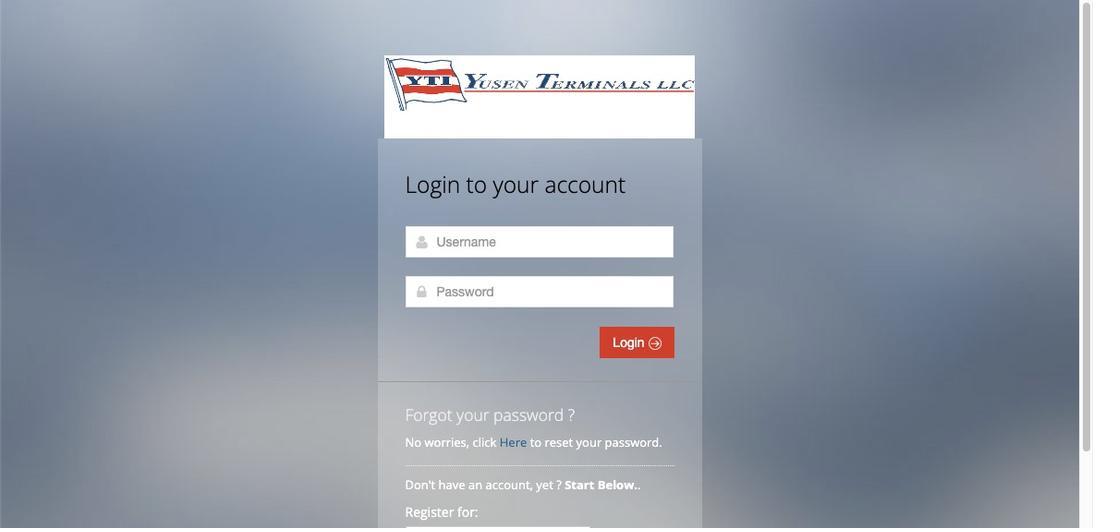 Task type: locate. For each thing, give the bounding box(es) containing it.
account
[[545, 169, 626, 200]]

your up username text field at the top of page
[[493, 169, 539, 200]]

1 vertical spatial your
[[457, 404, 490, 426]]

forgot your password ? no worries, click here to reset your password.
[[405, 404, 663, 451]]

0 horizontal spatial your
[[457, 404, 490, 426]]

0 vertical spatial to
[[466, 169, 487, 200]]

? up reset
[[568, 404, 575, 426]]

to up username text field at the top of page
[[466, 169, 487, 200]]

Password password field
[[405, 276, 673, 308]]

login for login to your account
[[405, 169, 461, 200]]

? right yet at the bottom of page
[[557, 477, 562, 494]]

1 vertical spatial to
[[530, 434, 542, 451]]

0 horizontal spatial to
[[466, 169, 487, 200]]

2 horizontal spatial your
[[576, 434, 602, 451]]

0 vertical spatial ?
[[568, 404, 575, 426]]

have
[[439, 477, 466, 494]]

your up the click
[[457, 404, 490, 426]]

password
[[494, 404, 564, 426]]

login
[[405, 169, 461, 200], [613, 336, 648, 350]]

1 horizontal spatial to
[[530, 434, 542, 451]]

1 horizontal spatial your
[[493, 169, 539, 200]]

1 horizontal spatial login
[[613, 336, 648, 350]]

2 vertical spatial your
[[576, 434, 602, 451]]

your
[[493, 169, 539, 200], [457, 404, 490, 426], [576, 434, 602, 451]]

login for login
[[613, 336, 648, 350]]

?
[[568, 404, 575, 426], [557, 477, 562, 494]]

to inside forgot your password ? no worries, click here to reset your password.
[[530, 434, 542, 451]]

forgot
[[405, 404, 453, 426]]

don't
[[405, 477, 436, 494]]

here link
[[500, 434, 527, 451]]

an
[[469, 477, 483, 494]]

login to your account
[[405, 169, 626, 200]]

to right here link
[[530, 434, 542, 451]]

password.
[[605, 434, 663, 451]]

to
[[466, 169, 487, 200], [530, 434, 542, 451]]

login inside button
[[613, 336, 648, 350]]

1 vertical spatial login
[[613, 336, 648, 350]]

login button
[[600, 327, 674, 359]]

for:
[[458, 504, 478, 521]]

your right reset
[[576, 434, 602, 451]]

0 horizontal spatial login
[[405, 169, 461, 200]]

1 vertical spatial ?
[[557, 477, 562, 494]]

1 horizontal spatial ?
[[568, 404, 575, 426]]

0 vertical spatial login
[[405, 169, 461, 200]]



Task type: describe. For each thing, give the bounding box(es) containing it.
lock image
[[415, 285, 429, 300]]

register
[[405, 504, 454, 521]]

reset
[[545, 434, 573, 451]]

yet
[[536, 477, 554, 494]]

0 vertical spatial your
[[493, 169, 539, 200]]

account,
[[486, 477, 533, 494]]

click
[[473, 434, 497, 451]]

don't have an account, yet ? start below. .
[[405, 477, 644, 494]]

below.
[[598, 477, 638, 494]]

register for:
[[405, 504, 478, 521]]

worries,
[[425, 434, 470, 451]]

? inside forgot your password ? no worries, click here to reset your password.
[[568, 404, 575, 426]]

Username text field
[[405, 226, 673, 258]]

0 horizontal spatial ?
[[557, 477, 562, 494]]

user image
[[415, 235, 429, 250]]

start
[[565, 477, 595, 494]]

.
[[638, 477, 641, 494]]

swapright image
[[648, 337, 661, 350]]

no
[[405, 434, 422, 451]]

here
[[500, 434, 527, 451]]



Task type: vqa. For each thing, say whether or not it's contained in the screenshot.
Username Text Field
yes



